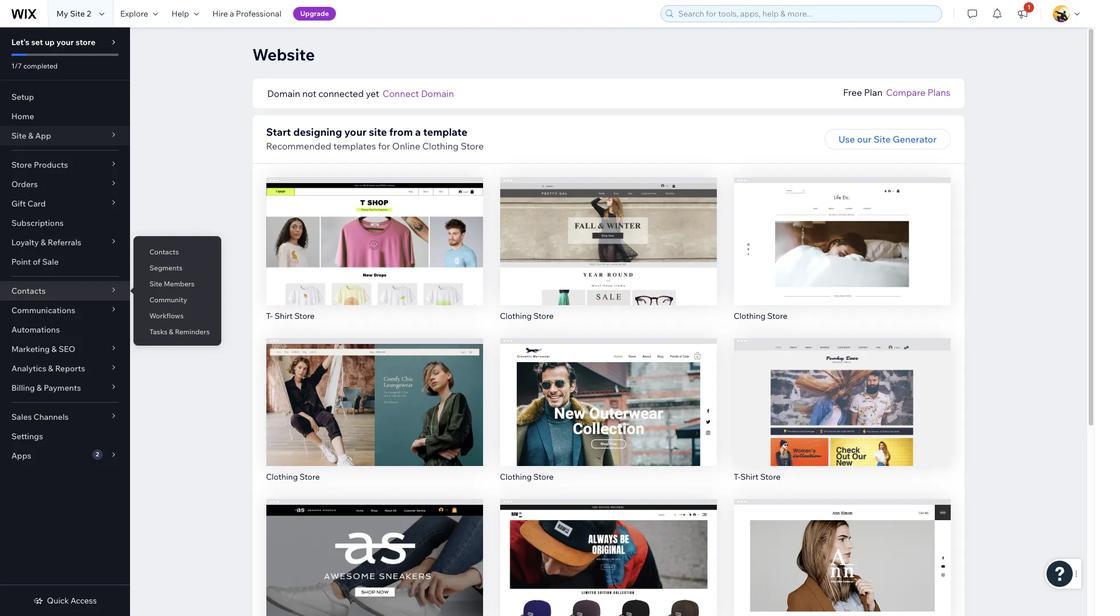 Task type: describe. For each thing, give the bounding box(es) containing it.
start designing your site from a template recommended templates for online clothing store
[[266, 125, 484, 152]]

orders
[[11, 179, 38, 189]]

tasks
[[149, 327, 167, 336]]

let's
[[11, 37, 29, 47]]

a inside start designing your site from a template recommended templates for online clothing store
[[415, 125, 421, 139]]

generator
[[893, 133, 937, 145]]

billing & payments
[[11, 383, 81, 393]]

for
[[378, 140, 390, 152]]

site inside 'button'
[[874, 133, 891, 145]]

template
[[423, 125, 467, 139]]

upgrade
[[300, 9, 329, 18]]

loyalty & referrals
[[11, 237, 81, 248]]

site & app button
[[0, 126, 130, 145]]

domain not connected yet connect domain
[[267, 88, 454, 99]]

sales channels button
[[0, 407, 130, 427]]

free plan compare plans
[[843, 87, 951, 98]]

online
[[392, 140, 420, 152]]

& for marketing
[[52, 344, 57, 354]]

home link
[[0, 107, 130, 126]]

loyalty & referrals button
[[0, 233, 130, 252]]

explore
[[120, 9, 148, 19]]

our
[[857, 133, 872, 145]]

automations
[[11, 325, 60, 335]]

up
[[45, 37, 55, 47]]

Search for tools, apps, help & more... field
[[675, 6, 938, 22]]

use our site generator
[[839, 133, 937, 145]]

tasks & reminders
[[149, 327, 210, 336]]

clothing inside start designing your site from a template recommended templates for online clothing store
[[422, 140, 459, 152]]

website
[[252, 44, 315, 64]]

site right my
[[70, 9, 85, 19]]

hire
[[213, 9, 228, 19]]

apps
[[11, 451, 31, 461]]

members
[[164, 280, 195, 288]]

quick access button
[[33, 596, 97, 606]]

connect
[[383, 88, 419, 99]]

of
[[33, 257, 40, 267]]

communications
[[11, 305, 75, 315]]

& for loyalty
[[41, 237, 46, 248]]

connected
[[318, 88, 364, 99]]

plan
[[864, 87, 883, 98]]

site members link
[[133, 274, 221, 294]]

1 button
[[1010, 0, 1035, 27]]

gift
[[11, 199, 26, 209]]

use our site generator button
[[825, 129, 951, 149]]

gift card button
[[0, 194, 130, 213]]

from
[[389, 125, 413, 139]]

site members
[[149, 280, 195, 288]]

segments link
[[133, 258, 221, 278]]

not
[[302, 88, 316, 99]]

tasks & reminders link
[[133, 322, 221, 342]]

sale
[[42, 257, 59, 267]]

contacts for contacts dropdown button
[[11, 286, 46, 296]]

products
[[34, 160, 68, 170]]

shirt for t-shirt store
[[741, 471, 759, 482]]

subscriptions
[[11, 218, 64, 228]]

plans
[[928, 87, 951, 98]]

1/7
[[11, 62, 22, 70]]

store products button
[[0, 155, 130, 175]]

hire a professional link
[[206, 0, 288, 27]]

access
[[71, 596, 97, 606]]

reports
[[55, 363, 85, 374]]

orders button
[[0, 175, 130, 194]]

t- for t- shirt store
[[266, 311, 273, 321]]

recommended
[[266, 140, 331, 152]]

help button
[[165, 0, 206, 27]]

& for analytics
[[48, 363, 53, 374]]

site inside dropdown button
[[11, 131, 26, 141]]

my
[[56, 9, 68, 19]]

loyalty
[[11, 237, 39, 248]]

designing
[[293, 125, 342, 139]]

store inside popup button
[[11, 160, 32, 170]]

2 inside 'sidebar' element
[[96, 451, 99, 458]]

compare plans button
[[886, 86, 951, 99]]

free
[[843, 87, 862, 98]]

sales channels
[[11, 412, 69, 422]]

site
[[369, 125, 387, 139]]

shirt for t- shirt store
[[275, 311, 293, 321]]

setup link
[[0, 87, 130, 107]]

set
[[31, 37, 43, 47]]

& for tasks
[[169, 327, 173, 336]]

contacts for contacts link
[[149, 248, 179, 256]]



Task type: vqa. For each thing, say whether or not it's contained in the screenshot.
Add in Add a Catchy Header
no



Task type: locate. For each thing, give the bounding box(es) containing it.
community link
[[133, 290, 221, 310]]

& left the reports
[[48, 363, 53, 374]]

store products
[[11, 160, 68, 170]]

store inside start designing your site from a template recommended templates for online clothing store
[[461, 140, 484, 152]]

& for billing
[[37, 383, 42, 393]]

marketing
[[11, 344, 50, 354]]

0 horizontal spatial 2
[[87, 9, 91, 19]]

quick access
[[47, 596, 97, 606]]

0 vertical spatial t-
[[266, 311, 273, 321]]

& left seo in the bottom of the page
[[52, 344, 57, 354]]

home
[[11, 111, 34, 122]]

shirt
[[275, 311, 293, 321], [741, 471, 759, 482]]

contacts link
[[133, 242, 221, 262]]

1 horizontal spatial domain
[[421, 88, 454, 99]]

t- shirt store
[[266, 311, 315, 321]]

1
[[1028, 3, 1031, 11]]

analytics & reports button
[[0, 359, 130, 378]]

my site 2
[[56, 9, 91, 19]]

contacts button
[[0, 281, 130, 301]]

yet
[[366, 88, 379, 99]]

& inside popup button
[[52, 344, 57, 354]]

1 horizontal spatial t-
[[734, 471, 741, 482]]

t-shirt store
[[734, 471, 781, 482]]

subscriptions link
[[0, 213, 130, 233]]

communications button
[[0, 301, 130, 320]]

card
[[28, 199, 46, 209]]

1 vertical spatial shirt
[[741, 471, 759, 482]]

0 vertical spatial shirt
[[275, 311, 293, 321]]

site
[[70, 9, 85, 19], [11, 131, 26, 141], [874, 133, 891, 145], [149, 280, 162, 288]]

0 horizontal spatial t-
[[266, 311, 273, 321]]

settings link
[[0, 427, 130, 446]]

1 domain from the left
[[267, 88, 300, 99]]

analytics & reports
[[11, 363, 85, 374]]

a right from
[[415, 125, 421, 139]]

reminders
[[175, 327, 210, 336]]

workflows link
[[133, 306, 221, 326]]

1 horizontal spatial your
[[344, 125, 367, 139]]

marketing & seo button
[[0, 339, 130, 359]]

& right loyalty
[[41, 237, 46, 248]]

0 vertical spatial a
[[230, 9, 234, 19]]

templates
[[333, 140, 376, 152]]

site down home
[[11, 131, 26, 141]]

marketing & seo
[[11, 344, 75, 354]]

site & app
[[11, 131, 51, 141]]

upgrade button
[[293, 7, 336, 21]]

1 horizontal spatial shirt
[[741, 471, 759, 482]]

& right tasks
[[169, 327, 173, 336]]

view button
[[350, 246, 399, 266], [584, 246, 633, 266], [818, 246, 867, 266], [350, 407, 399, 427], [584, 407, 633, 427], [818, 407, 867, 427], [350, 567, 399, 588], [584, 567, 633, 588], [818, 567, 867, 588]]

contacts up the communications
[[11, 286, 46, 296]]

domain left not
[[267, 88, 300, 99]]

t- for t-shirt store
[[734, 471, 741, 482]]

use
[[839, 133, 855, 145]]

start
[[266, 125, 291, 139]]

& left app
[[28, 131, 33, 141]]

0 horizontal spatial shirt
[[275, 311, 293, 321]]

point of sale link
[[0, 252, 130, 272]]

0 horizontal spatial domain
[[267, 88, 300, 99]]

contacts inside dropdown button
[[11, 286, 46, 296]]

quick
[[47, 596, 69, 606]]

domain right connect
[[421, 88, 454, 99]]

1 horizontal spatial 2
[[96, 451, 99, 458]]

help
[[172, 9, 189, 19]]

your inside 'sidebar' element
[[56, 37, 74, 47]]

compare
[[886, 87, 926, 98]]

your up templates
[[344, 125, 367, 139]]

completed
[[23, 62, 58, 70]]

segments
[[149, 264, 183, 272]]

domain
[[267, 88, 300, 99], [421, 88, 454, 99]]

referrals
[[48, 237, 81, 248]]

your right up
[[56, 37, 74, 47]]

1 vertical spatial 2
[[96, 451, 99, 458]]

0 vertical spatial contacts
[[149, 248, 179, 256]]

billing & payments button
[[0, 378, 130, 398]]

1 vertical spatial contacts
[[11, 286, 46, 296]]

1 vertical spatial a
[[415, 125, 421, 139]]

1 vertical spatial t-
[[734, 471, 741, 482]]

a right hire
[[230, 9, 234, 19]]

store
[[76, 37, 95, 47]]

1 vertical spatial your
[[344, 125, 367, 139]]

1 horizontal spatial a
[[415, 125, 421, 139]]

community
[[149, 295, 187, 304]]

your inside start designing your site from a template recommended templates for online clothing store
[[344, 125, 367, 139]]

2 domain from the left
[[421, 88, 454, 99]]

1/7 completed
[[11, 62, 58, 70]]

2 down settings link
[[96, 451, 99, 458]]

sales
[[11, 412, 32, 422]]

2
[[87, 9, 91, 19], [96, 451, 99, 458]]

professional
[[236, 9, 281, 19]]

site down segments
[[149, 280, 162, 288]]

app
[[35, 131, 51, 141]]

payments
[[44, 383, 81, 393]]

0 vertical spatial 2
[[87, 9, 91, 19]]

1 horizontal spatial contacts
[[149, 248, 179, 256]]

0 horizontal spatial contacts
[[11, 286, 46, 296]]

connect domain button
[[383, 87, 454, 100]]

& right billing
[[37, 383, 42, 393]]

a
[[230, 9, 234, 19], [415, 125, 421, 139]]

your
[[56, 37, 74, 47], [344, 125, 367, 139]]

& inside dropdown button
[[28, 131, 33, 141]]

& inside dropdown button
[[37, 383, 42, 393]]

contacts
[[149, 248, 179, 256], [11, 286, 46, 296]]

sidebar element
[[0, 27, 130, 616]]

hire a professional
[[213, 9, 281, 19]]

& for site
[[28, 131, 33, 141]]

setup
[[11, 92, 34, 102]]

2 right my
[[87, 9, 91, 19]]

edit
[[366, 226, 383, 238], [600, 226, 617, 238], [834, 226, 851, 238], [366, 387, 383, 399], [600, 387, 617, 399], [834, 387, 851, 399], [366, 548, 383, 559], [600, 548, 617, 559], [834, 548, 851, 559]]

channels
[[34, 412, 69, 422]]

0 vertical spatial your
[[56, 37, 74, 47]]

0 horizontal spatial your
[[56, 37, 74, 47]]

point of sale
[[11, 257, 59, 267]]

workflows
[[149, 311, 184, 320]]

billing
[[11, 383, 35, 393]]

site right our
[[874, 133, 891, 145]]

seo
[[59, 344, 75, 354]]

clothing store
[[500, 311, 554, 321], [734, 311, 788, 321], [266, 471, 320, 482], [500, 471, 554, 482]]

settings
[[11, 431, 43, 442]]

store
[[461, 140, 484, 152], [11, 160, 32, 170], [294, 311, 315, 321], [534, 311, 554, 321], [767, 311, 788, 321], [300, 471, 320, 482], [534, 471, 554, 482], [760, 471, 781, 482]]

0 horizontal spatial a
[[230, 9, 234, 19]]

&
[[28, 131, 33, 141], [41, 237, 46, 248], [169, 327, 173, 336], [52, 344, 57, 354], [48, 363, 53, 374], [37, 383, 42, 393]]

edit button
[[351, 222, 398, 242], [584, 222, 632, 242], [818, 222, 866, 242], [351, 383, 398, 403], [584, 383, 632, 403], [818, 383, 866, 403], [351, 543, 398, 564], [584, 543, 632, 564], [818, 543, 866, 564]]

point
[[11, 257, 31, 267]]

view
[[364, 250, 385, 262], [598, 250, 619, 262], [832, 250, 853, 262], [364, 411, 385, 422], [598, 411, 619, 422], [832, 411, 853, 422], [364, 572, 385, 583], [598, 572, 619, 583], [832, 572, 853, 583]]

automations link
[[0, 320, 130, 339]]

contacts up segments
[[149, 248, 179, 256]]



